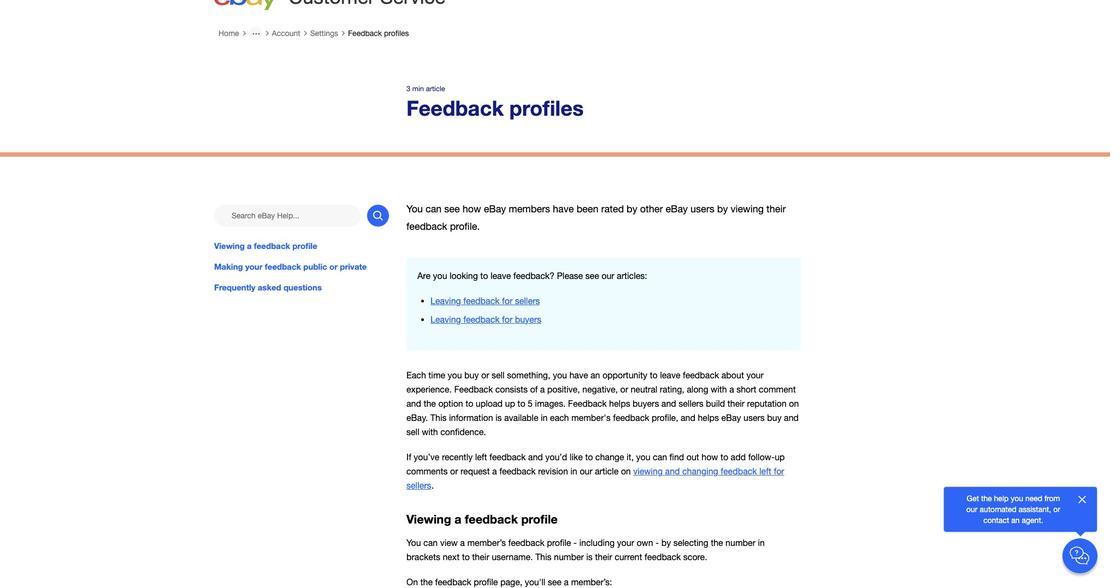 Task type: vqa. For each thing, say whether or not it's contained in the screenshot.
revision
yes



Task type: locate. For each thing, give the bounding box(es) containing it.
1 horizontal spatial up
[[775, 453, 785, 462]]

how up profile. at the top left of the page
[[463, 203, 481, 215]]

a up frequently
[[247, 241, 252, 251]]

feedback down leaving feedback for sellers
[[463, 315, 500, 325]]

your up "frequently asked questions"
[[245, 262, 263, 272]]

need
[[1026, 495, 1043, 503]]

viewing a feedback profile up member's
[[407, 513, 558, 527]]

1 horizontal spatial on
[[789, 399, 799, 409]]

up right add
[[775, 453, 785, 462]]

buy up 'upload'
[[465, 370, 479, 380]]

and
[[407, 399, 421, 409], [662, 399, 676, 409], [681, 413, 696, 423], [784, 413, 799, 423], [528, 453, 543, 462], [665, 467, 680, 477]]

sellers down along
[[679, 399, 704, 409]]

viewing a feedback profile up "making your feedback public or private"
[[214, 241, 317, 251]]

0 vertical spatial can
[[426, 203, 442, 215]]

can for in
[[424, 538, 438, 548]]

or
[[330, 262, 338, 272], [481, 370, 489, 380], [620, 385, 628, 394], [450, 467, 458, 477], [1054, 505, 1061, 514]]

sell down 'ebay.'
[[407, 427, 420, 437]]

feedback down add
[[721, 467, 757, 477]]

to right like at the bottom right of the page
[[585, 453, 593, 462]]

- left including
[[574, 538, 577, 548]]

feedback
[[348, 29, 382, 38], [407, 96, 504, 120], [454, 385, 493, 394]]

1 vertical spatial your
[[747, 370, 764, 380]]

0 horizontal spatial number
[[554, 552, 584, 562]]

0 horizontal spatial viewing
[[633, 467, 663, 477]]

you
[[407, 203, 423, 215], [407, 538, 421, 548]]

questions
[[284, 283, 322, 293]]

0 vertical spatial how
[[463, 203, 481, 215]]

brackets
[[407, 552, 440, 562]]

1 horizontal spatial profiles
[[510, 96, 584, 120]]

is down 'upload'
[[496, 413, 502, 423]]

out
[[687, 453, 699, 462]]

1 horizontal spatial sell
[[492, 370, 505, 380]]

0 horizontal spatial how
[[463, 203, 481, 215]]

help
[[994, 495, 1009, 503]]

buyers down are you looking to leave feedback? please see our articles:
[[515, 315, 542, 325]]

1 vertical spatial leave
[[660, 370, 681, 380]]

feedback down the own
[[645, 552, 681, 562]]

have inside each time you buy or sell something, you have an opportunity to leave feedback about your experience. feedback consists of a positive, negative, or neutral rating, along with a short comment and the option to upload up to 5 images. feedback helps buyers and sellers build their reputation on ebay. this information is available in each member's feedback profile, and helps ebay users buy and sell with confidence.
[[570, 370, 588, 380]]

1 horizontal spatial leave
[[660, 370, 681, 380]]

0 horizontal spatial article
[[426, 85, 445, 93]]

you inside you can see how ebay members have been rated by other ebay users by viewing their feedback profile.
[[407, 203, 423, 215]]

0 vertical spatial sellers
[[515, 296, 540, 306]]

for for sellers
[[502, 296, 513, 306]]

making your feedback public or private
[[214, 262, 367, 272]]

a right view
[[460, 538, 465, 548]]

0 vertical spatial leaving
[[431, 296, 461, 306]]

1 vertical spatial this
[[535, 552, 552, 562]]

1 horizontal spatial ebay
[[666, 203, 688, 215]]

for down the leaving feedback for sellers link
[[502, 315, 513, 325]]

in
[[541, 413, 548, 423], [571, 467, 577, 477], [758, 538, 765, 548]]

users down reputation
[[744, 413, 765, 423]]

you'll
[[525, 578, 546, 587]]

users right "other"
[[691, 203, 715, 215]]

with up build
[[711, 385, 727, 394]]

5
[[528, 399, 533, 409]]

or up 'upload'
[[481, 370, 489, 380]]

member's
[[572, 413, 611, 423]]

1 vertical spatial feedback
[[407, 96, 504, 120]]

leave up rating,
[[660, 370, 681, 380]]

2 horizontal spatial see
[[586, 271, 599, 281]]

1 leaving from the top
[[431, 296, 461, 306]]

members
[[509, 203, 550, 215]]

with
[[711, 385, 727, 394], [422, 427, 438, 437]]

0 horizontal spatial viewing a feedback profile
[[214, 241, 317, 251]]

0 vertical spatial have
[[553, 203, 574, 215]]

feedback inside each time you buy or sell something, you have an opportunity to leave feedback about your experience. feedback consists of a positive, negative, or neutral rating, along with a short comment and the option to upload up to 5 images. feedback helps buyers and sellers build their reputation on ebay. this information is available in each member's feedback profile, and helps ebay users buy and sell with confidence.
[[454, 385, 493, 394]]

profile inside you can view a member's feedback profile - including your own - by selecting the number in brackets next to their username. this number is their current feedback score.
[[547, 538, 571, 548]]

1 vertical spatial our
[[580, 467, 593, 477]]

2 horizontal spatial your
[[747, 370, 764, 380]]

frequently asked questions
[[214, 283, 322, 293]]

1 vertical spatial viewing
[[633, 467, 663, 477]]

our down like at the bottom right of the page
[[580, 467, 593, 477]]

1 horizontal spatial users
[[744, 413, 765, 423]]

- right the own
[[656, 538, 659, 548]]

to up information in the left bottom of the page
[[466, 399, 473, 409]]

0 vertical spatial in
[[541, 413, 548, 423]]

1 horizontal spatial article
[[595, 467, 619, 477]]

1 vertical spatial leaving
[[431, 315, 461, 325]]

1 horizontal spatial viewing
[[407, 513, 451, 527]]

on the feedback profile page, you'll see a member's:
[[407, 578, 612, 587]]

1 vertical spatial up
[[775, 453, 785, 462]]

get
[[967, 495, 979, 503]]

for up the leaving feedback for buyers 'link'
[[502, 296, 513, 306]]

buy
[[465, 370, 479, 380], [767, 413, 782, 423]]

0 vertical spatial with
[[711, 385, 727, 394]]

1 horizontal spatial this
[[535, 552, 552, 562]]

for down follow-
[[774, 467, 785, 477]]

your up current
[[617, 538, 634, 548]]

feedback profiles link
[[348, 29, 409, 38]]

0 vertical spatial see
[[444, 203, 460, 215]]

is
[[496, 413, 502, 423], [587, 552, 593, 562]]

0 horizontal spatial on
[[621, 467, 631, 477]]

you can view a member's feedback profile - including your own - by selecting the number in brackets next to their username. this number is their current feedback score.
[[407, 538, 765, 562]]

each
[[407, 370, 426, 380]]

profile left including
[[547, 538, 571, 548]]

you right it,
[[636, 453, 651, 462]]

you
[[433, 271, 447, 281], [448, 370, 462, 380], [553, 370, 567, 380], [636, 453, 651, 462], [1011, 495, 1024, 503]]

feedback down neutral
[[613, 413, 650, 423]]

and left the you'd
[[528, 453, 543, 462]]

ebay inside each time you buy or sell something, you have an opportunity to leave feedback about your experience. feedback consists of a positive, negative, or neutral rating, along with a short comment and the option to upload up to 5 images. feedback helps buyers and sellers build their reputation on ebay. this information is available in each member's feedback profile, and helps ebay users buy and sell with confidence.
[[722, 413, 741, 423]]

feedback up asked
[[265, 262, 301, 272]]

1 you from the top
[[407, 203, 423, 215]]

rated
[[601, 203, 624, 215]]

you can see how ebay members have been rated by other ebay users by viewing their feedback profile.
[[407, 203, 786, 232]]

0 vertical spatial number
[[726, 538, 756, 548]]

buy down reputation
[[767, 413, 782, 423]]

sell
[[492, 370, 505, 380], [407, 427, 420, 437]]

you inside you can view a member's feedback profile - including your own - by selecting the number in brackets next to their username. this number is their current feedback score.
[[407, 538, 421, 548]]

1 horizontal spatial buyers
[[633, 399, 659, 409]]

the right on
[[421, 578, 433, 587]]

how inside if you've recently left feedback and you'd like to change it, you can find out how to add follow-up comments or request a feedback revision in our article on
[[702, 453, 718, 462]]

0 vertical spatial an
[[591, 370, 600, 380]]

up down consists
[[505, 399, 515, 409]]

1 vertical spatial an
[[1012, 516, 1020, 525]]

0 horizontal spatial an
[[591, 370, 600, 380]]

are
[[418, 271, 431, 281]]

2 vertical spatial feedback
[[454, 385, 493, 394]]

2 vertical spatial in
[[758, 538, 765, 548]]

see up profile. at the top left of the page
[[444, 203, 460, 215]]

if you've recently left feedback and you'd like to change it, you can find out how to add follow-up comments or request a feedback revision in our article on
[[407, 453, 785, 477]]

is down including
[[587, 552, 593, 562]]

feedback up the leaving feedback for buyers 'link'
[[463, 296, 500, 306]]

you for you can view a member's feedback profile - including your own - by selecting the number in brackets next to their username. this number is their current feedback score.
[[407, 538, 421, 548]]

buyers inside each time you buy or sell something, you have an opportunity to leave feedback about your experience. feedback consists of a positive, negative, or neutral rating, along with a short comment and the option to upload up to 5 images. feedback helps buyers and sellers build their reputation on ebay. this information is available in each member's feedback profile, and helps ebay users buy and sell with confidence.
[[633, 399, 659, 409]]

making
[[214, 262, 243, 272]]

you up positive,
[[553, 370, 567, 380]]

viewing
[[214, 241, 245, 251], [407, 513, 451, 527]]

time
[[429, 370, 445, 380]]

frequently asked questions link
[[214, 282, 389, 294]]

profile up 'username.' on the bottom of page
[[521, 513, 558, 527]]

your up short
[[747, 370, 764, 380]]

and left helps
[[681, 413, 696, 423]]

0 vertical spatial viewing a feedback profile
[[214, 241, 317, 251]]

0 horizontal spatial leave
[[491, 271, 511, 281]]

you for you can see how ebay members have been rated by other ebay users by viewing their feedback profile.
[[407, 203, 423, 215]]

been
[[577, 203, 599, 215]]

on down the comment
[[789, 399, 799, 409]]

how
[[463, 203, 481, 215], [702, 453, 718, 462]]

have up positive,
[[570, 370, 588, 380]]

leaving feedback for sellers link
[[431, 296, 540, 306]]

sellers down are you looking to leave feedback? please see our articles:
[[515, 296, 540, 306]]

a right "request"
[[492, 467, 497, 477]]

to
[[480, 271, 488, 281], [650, 370, 658, 380], [466, 399, 473, 409], [518, 399, 525, 409], [585, 453, 593, 462], [721, 453, 729, 462], [462, 552, 470, 562]]

0 vertical spatial profiles
[[384, 29, 409, 38]]

opportunity
[[603, 370, 648, 380]]

the right get
[[981, 495, 992, 503]]

2 vertical spatial your
[[617, 538, 634, 548]]

this
[[431, 413, 447, 423], [535, 552, 552, 562]]

-
[[574, 538, 577, 548], [656, 538, 659, 548]]

0 vertical spatial viewing
[[731, 203, 764, 215]]

ebay.
[[407, 413, 428, 423]]

0 vertical spatial you
[[407, 203, 423, 215]]

feedback?
[[514, 271, 555, 281]]

viewing up "making"
[[214, 241, 245, 251]]

current
[[615, 552, 642, 562]]

0 horizontal spatial this
[[431, 413, 447, 423]]

our left articles:
[[602, 271, 615, 281]]

you right time
[[448, 370, 462, 380]]

0 vertical spatial this
[[431, 413, 447, 423]]

for inside 'viewing and changing feedback left for sellers'
[[774, 467, 785, 477]]

0 vertical spatial for
[[502, 296, 513, 306]]

a
[[247, 241, 252, 251], [540, 385, 545, 394], [730, 385, 734, 394], [492, 467, 497, 477], [455, 513, 462, 527], [460, 538, 465, 548], [564, 578, 569, 587]]

ebay down build
[[722, 413, 741, 423]]

an inside get the help you need from our automated assistant, or contact an agent.
[[1012, 516, 1020, 525]]

viewing up view
[[407, 513, 451, 527]]

agent.
[[1022, 516, 1044, 525]]

see right you'll
[[548, 578, 562, 587]]

number
[[726, 538, 756, 548], [554, 552, 584, 562]]

0 vertical spatial users
[[691, 203, 715, 215]]

ebay left members
[[484, 203, 506, 215]]

to right next on the left of page
[[462, 552, 470, 562]]

in inside each time you buy or sell something, you have an opportunity to leave feedback about your experience. feedback consists of a positive, negative, or neutral rating, along with a short comment and the option to upload up to 5 images. feedback helps buyers and sellers build their reputation on ebay. this information is available in each member's feedback profile, and helps ebay users buy and sell with confidence.
[[541, 413, 548, 423]]

feedback inside you can see how ebay members have been rated by other ebay users by viewing their feedback profile.
[[407, 221, 447, 232]]

leaving down looking
[[431, 296, 461, 306]]

build
[[706, 399, 725, 409]]

up
[[505, 399, 515, 409], [775, 453, 785, 462]]

have inside you can see how ebay members have been rated by other ebay users by viewing their feedback profile.
[[553, 203, 574, 215]]

an up negative,
[[591, 370, 600, 380]]

with down 'ebay.'
[[422, 427, 438, 437]]

a up view
[[455, 513, 462, 527]]

1 vertical spatial on
[[621, 467, 631, 477]]

1 horizontal spatial is
[[587, 552, 593, 562]]

1 vertical spatial article
[[595, 467, 619, 477]]

can inside you can view a member's feedback profile - including your own - by selecting the number in brackets next to their username. this number is their current feedback score.
[[424, 538, 438, 548]]

to up neutral
[[650, 370, 658, 380]]

you right help on the bottom of page
[[1011, 495, 1024, 503]]

the right selecting
[[711, 538, 723, 548]]

0 horizontal spatial see
[[444, 203, 460, 215]]

you've
[[414, 453, 440, 462]]

ebay right "other"
[[666, 203, 688, 215]]

or down from
[[1054, 505, 1061, 514]]

the
[[424, 399, 436, 409], [981, 495, 992, 503], [711, 538, 723, 548], [421, 578, 433, 587]]

left down follow-
[[760, 467, 772, 477]]

something,
[[507, 370, 551, 380]]

leaving feedback for buyers link
[[431, 315, 542, 325]]

and down reputation
[[784, 413, 799, 423]]

0 vertical spatial on
[[789, 399, 799, 409]]

feedback down the "min" in the left of the page
[[407, 96, 504, 120]]

profiles
[[384, 29, 409, 38], [510, 96, 584, 120]]

leaving
[[431, 296, 461, 306], [431, 315, 461, 325]]

feedback right settings link at the top of the page
[[348, 29, 382, 38]]

0 horizontal spatial sell
[[407, 427, 420, 437]]

to left 5
[[518, 399, 525, 409]]

0 horizontal spatial buy
[[465, 370, 479, 380]]

2 horizontal spatial sellers
[[679, 399, 704, 409]]

article
[[426, 85, 445, 93], [595, 467, 619, 477]]

1 horizontal spatial an
[[1012, 516, 1020, 525]]

the inside you can view a member's feedback profile - including your own - by selecting the number in brackets next to their username. this number is their current feedback score.
[[711, 538, 723, 548]]

reputation
[[747, 399, 787, 409]]

0 horizontal spatial viewing
[[214, 241, 245, 251]]

and inside if you've recently left feedback and you'd like to change it, you can find out how to add follow-up comments or request a feedback revision in our article on
[[528, 453, 543, 462]]

an
[[591, 370, 600, 380], [1012, 516, 1020, 525]]

0 vertical spatial buyers
[[515, 315, 542, 325]]

2 vertical spatial sellers
[[407, 481, 432, 491]]

2 vertical spatial our
[[967, 505, 978, 514]]

2 you from the top
[[407, 538, 421, 548]]

viewing inside 'viewing and changing feedback left for sellers'
[[633, 467, 663, 477]]

feedback up 'username.' on the bottom of page
[[508, 538, 545, 548]]

the inside each time you buy or sell something, you have an opportunity to leave feedback about your experience. feedback consists of a positive, negative, or neutral rating, along with a short comment and the option to upload up to 5 images. feedback helps buyers and sellers build their reputation on ebay. this information is available in each member's feedback profile, and helps ebay users buy and sell with confidence.
[[424, 399, 436, 409]]

0 horizontal spatial profiles
[[384, 29, 409, 38]]

can
[[426, 203, 442, 215], [653, 453, 667, 462], [424, 538, 438, 548]]

feedback inside 'viewing and changing feedback left for sellers'
[[721, 467, 757, 477]]

leave
[[491, 271, 511, 281], [660, 370, 681, 380]]

0 vertical spatial our
[[602, 271, 615, 281]]

number down including
[[554, 552, 584, 562]]

1 horizontal spatial number
[[726, 538, 756, 548]]

0 horizontal spatial -
[[574, 538, 577, 548]]

feedback profiles main content
[[0, 22, 1110, 589]]

can inside you can see how ebay members have been rated by other ebay users by viewing their feedback profile.
[[426, 203, 442, 215]]

articles:
[[617, 271, 647, 281]]

2 horizontal spatial our
[[967, 505, 978, 514]]

by
[[627, 203, 638, 215], [717, 203, 728, 215], [662, 538, 671, 548]]

viewing a feedback profile inside the viewing a feedback profile link
[[214, 241, 317, 251]]

1 vertical spatial in
[[571, 467, 577, 477]]

this down option at the bottom of the page
[[431, 413, 447, 423]]

or down recently
[[450, 467, 458, 477]]

for for buyers
[[502, 315, 513, 325]]

buyers
[[515, 315, 542, 325], [633, 399, 659, 409]]

0 horizontal spatial sellers
[[407, 481, 432, 491]]

by inside you can view a member's feedback profile - including your own - by selecting the number in brackets next to their username. this number is their current feedback score.
[[662, 538, 671, 548]]

1 vertical spatial how
[[702, 453, 718, 462]]

left up "request"
[[475, 453, 487, 462]]

1 horizontal spatial -
[[656, 538, 659, 548]]

our
[[602, 271, 615, 281], [580, 467, 593, 477], [967, 505, 978, 514]]

1 horizontal spatial your
[[617, 538, 634, 548]]

sell up consists
[[492, 370, 505, 380]]

1 vertical spatial with
[[422, 427, 438, 437]]

ebay
[[484, 203, 506, 215], [666, 203, 688, 215], [722, 413, 741, 423]]

how right out
[[702, 453, 718, 462]]

can inside if you've recently left feedback and you'd like to change it, you can find out how to add follow-up comments or request a feedback revision in our article on
[[653, 453, 667, 462]]

profile
[[293, 241, 317, 251], [521, 513, 558, 527], [547, 538, 571, 548], [474, 578, 498, 587]]

have left been
[[553, 203, 574, 215]]

1 vertical spatial you
[[407, 538, 421, 548]]

1 horizontal spatial in
[[571, 467, 577, 477]]

our down get
[[967, 505, 978, 514]]

0 horizontal spatial your
[[245, 262, 263, 272]]

0 horizontal spatial left
[[475, 453, 487, 462]]

number right selecting
[[726, 538, 756, 548]]

are you looking to leave feedback? please see our articles:
[[418, 271, 647, 281]]

0 horizontal spatial is
[[496, 413, 502, 423]]

2 horizontal spatial in
[[758, 538, 765, 548]]

an left agent.
[[1012, 516, 1020, 525]]

buyers down neutral
[[633, 399, 659, 409]]

article right the "min" in the left of the page
[[426, 85, 445, 93]]

1 vertical spatial profiles
[[510, 96, 584, 120]]

1 vertical spatial is
[[587, 552, 593, 562]]

leave up leaving feedback for sellers
[[491, 271, 511, 281]]

1 horizontal spatial by
[[662, 538, 671, 548]]

information
[[449, 413, 493, 423]]

you inside get the help you need from our automated assistant, or contact an agent.
[[1011, 495, 1024, 503]]

0 horizontal spatial users
[[691, 203, 715, 215]]

2 leaving from the top
[[431, 315, 461, 325]]

see right please
[[586, 271, 599, 281]]

2 vertical spatial can
[[424, 538, 438, 548]]

our inside if you've recently left feedback and you'd like to change it, you can find out how to add follow-up comments or request a feedback revision in our article on
[[580, 467, 593, 477]]

view
[[440, 538, 458, 548]]

home
[[219, 29, 239, 38]]

feedback inside 3 min article feedback profiles
[[407, 96, 504, 120]]

1 horizontal spatial buy
[[767, 413, 782, 423]]

1 vertical spatial see
[[586, 271, 599, 281]]

see inside you can see how ebay members have been rated by other ebay users by viewing their feedback profile.
[[444, 203, 460, 215]]

or inside get the help you need from our automated assistant, or contact an agent.
[[1054, 505, 1061, 514]]



Task type: describe. For each thing, give the bounding box(es) containing it.
member's
[[467, 538, 506, 548]]

leaving feedback for buyers
[[431, 315, 542, 325]]

get the help you need from our automated assistant, or contact an agent.
[[967, 495, 1061, 525]]

this inside each time you buy or sell something, you have an opportunity to leave feedback about your experience. feedback consists of a positive, negative, or neutral rating, along with a short comment and the option to upload up to 5 images. feedback helps buyers and sellers build their reputation on ebay. this information is available in each member's feedback profile, and helps ebay users buy and sell with confidence.
[[431, 413, 447, 423]]

1 horizontal spatial our
[[602, 271, 615, 281]]

available
[[504, 413, 539, 423]]

please
[[557, 271, 583, 281]]

1 vertical spatial viewing a feedback profile
[[407, 513, 558, 527]]

up inside if you've recently left feedback and you'd like to change it, you can find out how to add follow-up comments or request a feedback revision in our article on
[[775, 453, 785, 462]]

1 - from the left
[[574, 538, 577, 548]]

in inside if you've recently left feedback and you'd like to change it, you can find out how to add follow-up comments or request a feedback revision in our article on
[[571, 467, 577, 477]]

feedback up member's
[[465, 513, 518, 527]]

users inside you can see how ebay members have been rated by other ebay users by viewing their feedback profile.
[[691, 203, 715, 215]]

rating,
[[660, 385, 685, 394]]

leaving for leaving feedback for buyers
[[431, 315, 461, 325]]

feedback left revision
[[500, 467, 536, 477]]

leave inside each time you buy or sell something, you have an opportunity to leave feedback about your experience. feedback consists of a positive, negative, or neutral rating, along with a short comment and the option to upload up to 5 images. feedback helps buyers and sellers build their reputation on ebay. this information is available in each member's feedback profile, and helps ebay users buy and sell with confidence.
[[660, 370, 681, 380]]

feedback profiles
[[348, 29, 409, 38]]

you right are
[[433, 271, 447, 281]]

a left member's:
[[564, 578, 569, 587]]

along
[[687, 385, 709, 394]]

profile up making your feedback public or private link
[[293, 241, 317, 251]]

next
[[443, 552, 460, 562]]

own
[[637, 538, 653, 548]]

in inside you can view a member's feedback profile - including your own - by selecting the number in brackets next to their username. this number is their current feedback score.
[[758, 538, 765, 548]]

the inside get the help you need from our automated assistant, or contact an agent.
[[981, 495, 992, 503]]

a inside you can view a member's feedback profile - including your own - by selecting the number in brackets next to their username. this number is their current feedback score.
[[460, 538, 465, 548]]

add
[[731, 453, 746, 462]]

2 horizontal spatial by
[[717, 203, 728, 215]]

0 horizontal spatial buyers
[[515, 315, 542, 325]]

1 vertical spatial buy
[[767, 413, 782, 423]]

Search eBay Help... text field
[[214, 205, 361, 227]]

our inside get the help you need from our automated assistant, or contact an agent.
[[967, 505, 978, 514]]

member's:
[[571, 578, 612, 587]]

changing
[[683, 467, 718, 477]]

to left add
[[721, 453, 729, 462]]

.
[[432, 481, 434, 491]]

feedback helps
[[568, 399, 630, 409]]

min
[[412, 85, 424, 93]]

comment
[[759, 385, 796, 394]]

left inside if you've recently left feedback and you'd like to change it, you can find out how to add follow-up comments or request a feedback revision in our article on
[[475, 453, 487, 462]]

and down rating,
[[662, 399, 676, 409]]

and up 'ebay.'
[[407, 399, 421, 409]]

on
[[407, 578, 418, 587]]

home link
[[219, 29, 239, 38]]

viewing and changing feedback left for sellers
[[407, 467, 785, 491]]

profile left page, on the bottom
[[474, 578, 498, 587]]

username.
[[492, 552, 533, 562]]

revision
[[538, 467, 568, 477]]

1 horizontal spatial sellers
[[515, 296, 540, 306]]

an inside each time you buy or sell something, you have an opportunity to leave feedback about your experience. feedback consists of a positive, negative, or neutral rating, along with a short comment and the option to upload up to 5 images. feedback helps buyers and sellers build their reputation on ebay. this information is available in each member's feedback profile, and helps ebay users buy and sell with confidence.
[[591, 370, 600, 380]]

or right public
[[330, 262, 338, 272]]

feedback up "request"
[[490, 453, 526, 462]]

private
[[340, 262, 367, 272]]

0 vertical spatial buy
[[465, 370, 479, 380]]

a inside the viewing a feedback profile link
[[247, 241, 252, 251]]

is inside each time you buy or sell something, you have an opportunity to leave feedback about your experience. feedback consists of a positive, negative, or neutral rating, along with a short comment and the option to upload up to 5 images. feedback helps buyers and sellers build their reputation on ebay. this information is available in each member's feedback profile, and helps ebay users buy and sell with confidence.
[[496, 413, 502, 423]]

score.
[[684, 552, 707, 562]]

a inside if you've recently left feedback and you'd like to change it, you can find out how to add follow-up comments or request a feedback revision in our article on
[[492, 467, 497, 477]]

0 vertical spatial viewing
[[214, 241, 245, 251]]

images.
[[535, 399, 566, 409]]

settings link
[[310, 29, 338, 38]]

profile,
[[652, 413, 678, 423]]

how inside you can see how ebay members have been rated by other ebay users by viewing their feedback profile.
[[463, 203, 481, 215]]

it,
[[627, 453, 634, 462]]

short
[[737, 385, 757, 394]]

about
[[722, 370, 744, 380]]

is inside you can view a member's feedback profile - including your own - by selecting the number in brackets next to their username. this number is their current feedback score.
[[587, 552, 593, 562]]

your inside each time you buy or sell something, you have an opportunity to leave feedback about your experience. feedback consists of a positive, negative, or neutral rating, along with a short comment and the option to upload up to 5 images. feedback helps buyers and sellers build their reputation on ebay. this information is available in each member's feedback profile, and helps ebay users buy and sell with confidence.
[[747, 370, 764, 380]]

confidence.
[[441, 427, 486, 437]]

3
[[407, 85, 411, 93]]

assistant,
[[1019, 505, 1052, 514]]

your inside you can view a member's feedback profile - including your own - by selecting the number in brackets next to their username. this number is their current feedback score.
[[617, 538, 634, 548]]

a right of on the bottom left
[[540, 385, 545, 394]]

asked
[[258, 283, 281, 293]]

a down about
[[730, 385, 734, 394]]

page,
[[501, 578, 523, 587]]

get the help you need from our automated assistant, or contact an agent. tooltip
[[962, 493, 1066, 526]]

including
[[580, 538, 615, 548]]

making your feedback public or private link
[[214, 261, 389, 273]]

and inside 'viewing and changing feedback left for sellers'
[[665, 467, 680, 477]]

1 horizontal spatial see
[[548, 578, 562, 587]]

sellers inside each time you buy or sell something, you have an opportunity to leave feedback about your experience. feedback consists of a positive, negative, or neutral rating, along with a short comment and the option to upload up to 5 images. feedback helps buyers and sellers build their reputation on ebay. this information is available in each member's feedback profile, and helps ebay users buy and sell with confidence.
[[679, 399, 704, 409]]

frequently
[[214, 283, 256, 293]]

each time you buy or sell something, you have an opportunity to leave feedback about your experience. feedback consists of a positive, negative, or neutral rating, along with a short comment and the option to upload up to 5 images. feedback helps buyers and sellers build their reputation on ebay. this information is available in each member's feedback profile, and helps ebay users buy and sell with confidence.
[[407, 370, 799, 437]]

profiles inside 3 min article feedback profiles
[[510, 96, 584, 120]]

experience.
[[407, 385, 452, 394]]

article inside if you've recently left feedback and you'd like to change it, you can find out how to add follow-up comments or request a feedback revision in our article on
[[595, 467, 619, 477]]

up inside each time you buy or sell something, you have an opportunity to leave feedback about your experience. feedback consists of a positive, negative, or neutral rating, along with a short comment and the option to upload up to 5 images. feedback helps buyers and sellers build their reputation on ebay. this information is available in each member's feedback profile, and helps ebay users buy and sell with confidence.
[[505, 399, 515, 409]]

negative,
[[583, 385, 618, 394]]

upload
[[476, 399, 503, 409]]

automated
[[980, 505, 1017, 514]]

to right looking
[[480, 271, 488, 281]]

other
[[640, 203, 663, 215]]

users inside each time you buy or sell something, you have an opportunity to leave feedback about your experience. feedback consists of a positive, negative, or neutral rating, along with a short comment and the option to upload up to 5 images. feedback helps buyers and sellers build their reputation on ebay. this information is available in each member's feedback profile, and helps ebay users buy and sell with confidence.
[[744, 413, 765, 423]]

0 vertical spatial leave
[[491, 271, 511, 281]]

1 vertical spatial viewing
[[407, 513, 451, 527]]

viewing and changing feedback left for sellers link
[[407, 467, 785, 491]]

neutral
[[631, 385, 658, 394]]

each
[[550, 413, 569, 423]]

feedback down next on the left of page
[[435, 578, 472, 587]]

leaving for leaving feedback for sellers
[[431, 296, 461, 306]]

positive,
[[547, 385, 580, 394]]

feedback up along
[[683, 370, 719, 380]]

article inside 3 min article feedback profiles
[[426, 85, 445, 93]]

you inside if you've recently left feedback and you'd like to change it, you can find out how to add follow-up comments or request a feedback revision in our article on
[[636, 453, 651, 462]]

3 min article feedback profiles
[[407, 85, 584, 120]]

recently
[[442, 453, 473, 462]]

viewing a feedback profile link
[[214, 240, 389, 252]]

on inside if you've recently left feedback and you'd like to change it, you can find out how to add follow-up comments or request a feedback revision in our article on
[[621, 467, 631, 477]]

follow-
[[748, 453, 775, 462]]

can for feedback
[[426, 203, 442, 215]]

account link
[[272, 29, 300, 38]]

viewing inside you can see how ebay members have been rated by other ebay users by viewing their feedback profile.
[[731, 203, 764, 215]]

0 horizontal spatial by
[[627, 203, 638, 215]]

consists
[[495, 385, 528, 394]]

0 horizontal spatial ebay
[[484, 203, 506, 215]]

0 vertical spatial your
[[245, 262, 263, 272]]

their inside each time you buy or sell something, you have an opportunity to leave feedback about your experience. feedback consists of a positive, negative, or neutral rating, along with a short comment and the option to upload up to 5 images. feedback helps buyers and sellers build their reputation on ebay. this information is available in each member's feedback profile, and helps ebay users buy and sell with confidence.
[[728, 399, 745, 409]]

you'd
[[546, 453, 567, 462]]

from
[[1045, 495, 1060, 503]]

helps
[[698, 413, 719, 423]]

leaving feedback for sellers
[[431, 296, 540, 306]]

2 - from the left
[[656, 538, 659, 548]]

settings
[[310, 29, 338, 38]]

change
[[596, 453, 624, 462]]

0 vertical spatial sell
[[492, 370, 505, 380]]

or inside if you've recently left feedback and you'd like to change it, you can find out how to add follow-up comments or request a feedback revision in our article on
[[450, 467, 458, 477]]

like
[[570, 453, 583, 462]]

1 horizontal spatial with
[[711, 385, 727, 394]]

or down opportunity
[[620, 385, 628, 394]]

to inside you can view a member's feedback profile - including your own - by selecting the number in brackets next to their username. this number is their current feedback score.
[[462, 552, 470, 562]]

1 vertical spatial number
[[554, 552, 584, 562]]

this inside you can view a member's feedback profile - including your own - by selecting the number in brackets next to their username. this number is their current feedback score.
[[535, 552, 552, 562]]

on inside each time you buy or sell something, you have an opportunity to leave feedback about your experience. feedback consists of a positive, negative, or neutral rating, along with a short comment and the option to upload up to 5 images. feedback helps buyers and sellers build their reputation on ebay. this information is available in each member's feedback profile, and helps ebay users buy and sell with confidence.
[[789, 399, 799, 409]]

feedback up "making your feedback public or private"
[[254, 241, 290, 251]]

contact
[[984, 516, 1010, 525]]

if
[[407, 453, 411, 462]]

public
[[303, 262, 327, 272]]

option
[[438, 399, 463, 409]]

left inside 'viewing and changing feedback left for sellers'
[[760, 467, 772, 477]]

0 vertical spatial feedback
[[348, 29, 382, 38]]

sellers inside 'viewing and changing feedback left for sellers'
[[407, 481, 432, 491]]

account
[[272, 29, 300, 38]]

profile.
[[450, 221, 480, 232]]

their inside you can see how ebay members have been rated by other ebay users by viewing their feedback profile.
[[767, 203, 786, 215]]



